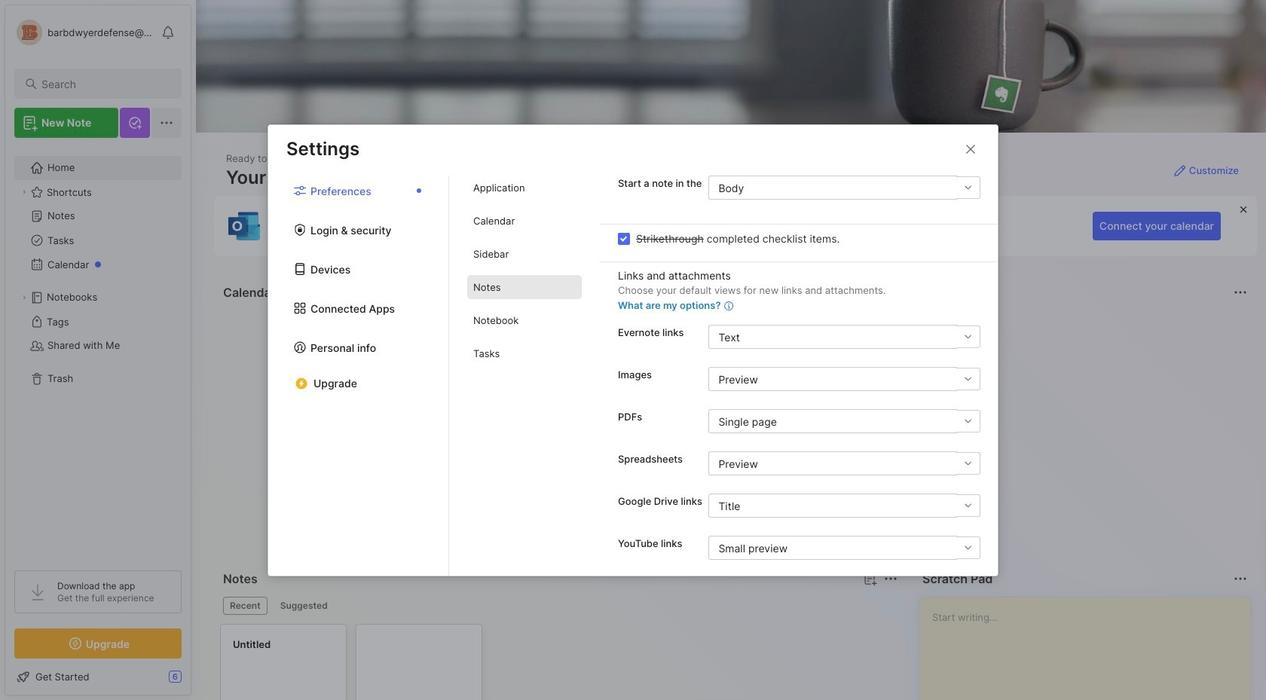 Task type: locate. For each thing, give the bounding box(es) containing it.
Search text field
[[41, 77, 168, 91]]

close image
[[962, 140, 980, 158]]

tab
[[467, 176, 582, 200], [467, 209, 582, 233], [467, 242, 582, 266], [467, 275, 582, 299], [467, 308, 582, 332], [467, 341, 582, 366], [223, 597, 267, 615], [273, 597, 334, 615]]

Select41 checkbox
[[618, 233, 630, 245]]

tree inside main element
[[5, 147, 191, 557]]

None search field
[[41, 75, 168, 93]]

tab list
[[268, 176, 449, 576], [449, 176, 600, 576], [223, 597, 896, 615]]

row group
[[220, 624, 491, 700]]

tree
[[5, 147, 191, 557]]

Start writing… text field
[[932, 598, 1250, 700]]

Choose default view option for PDFs field
[[709, 409, 980, 433]]

expand notebooks image
[[20, 293, 29, 302]]

none search field inside main element
[[41, 75, 168, 93]]



Task type: describe. For each thing, give the bounding box(es) containing it.
Choose default view option for Google Drive links field
[[709, 494, 980, 518]]

main element
[[0, 0, 196, 700]]

Choose default view option for Images field
[[709, 367, 980, 391]]

Start a new note in the body or title. field
[[709, 176, 981, 200]]

Choose default view option for Evernote links field
[[709, 325, 980, 349]]

Choose default view option for YouTube links field
[[709, 536, 980, 560]]

Choose default view option for Spreadsheets field
[[709, 452, 980, 476]]



Task type: vqa. For each thing, say whether or not it's contained in the screenshot.
Set due dates and reminders
no



